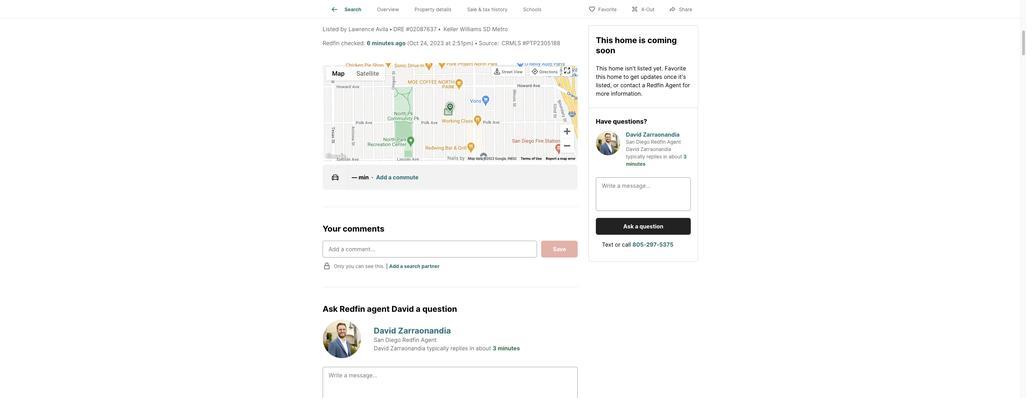 Task type: vqa. For each thing, say whether or not it's contained in the screenshot.
riskfactor.com
no



Task type: describe. For each thing, give the bounding box(es) containing it.
property
[[415, 6, 435, 12]]

(oct
[[407, 39, 419, 46]]

partner
[[422, 263, 440, 269]]

in inside david zarraonandia san diego redfin agent david zarraonandia typically replies in about 3 minutes
[[470, 345, 474, 352]]

google image
[[325, 152, 348, 161]]

agent inside agent for more information.
[[666, 81, 681, 88]]

redfin inside david zarraonandia san diego redfin agent david zarraonandia typically replies in about 3 minutes
[[402, 337, 419, 344]]

x-out button
[[626, 2, 661, 16]]

report a map error
[[546, 157, 576, 160]]

checked:
[[341, 39, 365, 46]]

|
[[386, 263, 388, 269]]

this home isn't listed yet. favorite this home to get updates once it's listed, or contact a redfin
[[596, 65, 686, 88]]

typically inside david zarraonandia typically replies in about
[[626, 153, 645, 159]]

david zarraonandia san diego redfin agent david zarraonandia typically replies in about 3 minutes
[[374, 326, 520, 352]]

satellite
[[357, 70, 379, 77]]

san diego redfin agentdavid zarraonandia image for questions?
[[596, 131, 621, 156]]

ask for ask redfin agent david a question
[[323, 304, 338, 314]]

search link
[[331, 5, 361, 14]]

favorite inside favorite button
[[598, 6, 617, 12]]

redfin checked: 6 minutes ago (oct 24, 2023 at 2:51pm) • source: crmls # ptp2305188
[[323, 39, 560, 46]]

see
[[365, 263, 374, 269]]

agent
[[367, 304, 390, 314]]

can
[[356, 263, 364, 269]]

02087637
[[410, 25, 437, 32]]

zarraonandia for david zarraonandia san diego redfin agent david zarraonandia typically replies in about 3 minutes
[[398, 326, 451, 336]]

by
[[340, 25, 347, 32]]

2:51pm)
[[452, 39, 474, 46]]

property details tab
[[407, 1, 459, 18]]

ask for ask a question
[[624, 223, 634, 230]]

street
[[502, 69, 513, 74]]

metro
[[492, 25, 508, 32]]

property details
[[415, 6, 452, 12]]

overview tab
[[369, 1, 407, 18]]

map button
[[326, 66, 351, 80]]

san diego redfin agentdavid zarraonandia image for redfin
[[323, 320, 361, 359]]

2 horizontal spatial •
[[475, 39, 478, 46]]

text or call 805-297-5375
[[602, 241, 674, 248]]

schools tab
[[515, 1, 550, 18]]

tab list containing search
[[323, 0, 555, 18]]

about inside david zarraonandia san diego redfin agent david zarraonandia typically replies in about 3 minutes
[[476, 345, 491, 352]]

1 vertical spatial question
[[423, 304, 457, 314]]

— min · add a commute
[[352, 174, 419, 181]]

this
[[596, 73, 606, 80]]

text
[[602, 241, 614, 248]]

inegi
[[508, 157, 517, 160]]

contact
[[621, 81, 641, 88]]

coming
[[648, 35, 677, 45]]

agent for more information.
[[596, 81, 690, 97]]

a inside this home isn't listed yet. favorite this home to get updates once it's listed, or contact a redfin
[[642, 81, 645, 88]]

805-
[[633, 241, 646, 248]]

favorite button
[[583, 2, 623, 16]]

street view
[[502, 69, 523, 74]]

sale & tax history
[[467, 6, 508, 12]]

more
[[596, 90, 610, 97]]

©2023
[[484, 157, 494, 160]]

satellite button
[[351, 66, 385, 80]]

use
[[536, 157, 542, 160]]

only
[[334, 263, 344, 269]]

only you can see this.
[[334, 263, 385, 269]]

search
[[345, 6, 361, 12]]

of
[[532, 157, 535, 160]]

listed
[[323, 25, 339, 32]]

save button
[[542, 241, 578, 258]]

lawrence
[[349, 25, 374, 32]]

david zarraonandia link for ask redfin agent david a question
[[374, 326, 451, 336]]

get
[[631, 73, 639, 80]]

history
[[492, 6, 508, 12]]

ptp2305188
[[526, 39, 560, 46]]

map data ©2023 google, inegi
[[468, 157, 517, 160]]

schools
[[523, 6, 542, 12]]

zarraonandia for david zarraonandia san diego redfin agent
[[643, 131, 680, 138]]

call
[[622, 241, 631, 248]]

is
[[639, 35, 646, 45]]

ft
[[369, 4, 373, 11]]

avila
[[376, 25, 388, 32]]

sd
[[483, 25, 491, 32]]

3 minutes
[[626, 153, 687, 167]]

min
[[359, 174, 369, 181]]

you
[[346, 263, 354, 269]]

out
[[646, 6, 655, 12]]

san for questions?
[[626, 139, 635, 145]]

details
[[436, 6, 452, 12]]

replies inside david zarraonandia typically replies in about
[[647, 153, 662, 159]]

zarraonandia for david zarraonandia typically replies in about
[[641, 146, 671, 152]]

$837 per sq ft
[[335, 4, 373, 11]]

24,
[[420, 39, 429, 46]]

this for this home isn't listed yet. favorite this home to get updates once it's listed, or contact a redfin
[[596, 65, 607, 72]]

0 vertical spatial #
[[406, 25, 410, 32]]

david for david zarraonandia typically replies in about
[[626, 146, 639, 152]]

to
[[624, 73, 629, 80]]

add a commute button
[[376, 173, 419, 181]]

your
[[323, 224, 341, 234]]

commute
[[393, 174, 419, 181]]

updates
[[641, 73, 662, 80]]



Task type: locate. For each thing, give the bounding box(es) containing it.
805-297-5375 link
[[633, 241, 674, 248]]

Write a message... text field
[[602, 182, 685, 207], [329, 371, 572, 396]]

1 horizontal spatial #
[[523, 39, 526, 46]]

view
[[514, 69, 523, 74]]

san inside david zarraonandia san diego redfin agent
[[626, 139, 635, 145]]

david inside david zarraonandia typically replies in about
[[626, 146, 639, 152]]

david zarraonandia link up david zarraonandia typically replies in about
[[626, 131, 680, 138]]

0 horizontal spatial replies
[[451, 345, 468, 352]]

1 vertical spatial #
[[523, 39, 526, 46]]

map
[[560, 157, 567, 160]]

keller
[[444, 25, 458, 32]]

question up 297-
[[640, 223, 664, 230]]

map left data
[[468, 157, 475, 160]]

williams
[[460, 25, 482, 32]]

zarraonandia inside david zarraonandia san diego redfin agent
[[643, 131, 680, 138]]

david zarraonandia link down ask redfin agent david a question
[[374, 326, 451, 336]]

1 horizontal spatial about
[[669, 153, 682, 159]]

1 horizontal spatial san diego redfin agentdavid zarraonandia image
[[596, 131, 621, 156]]

add right |
[[389, 263, 399, 269]]

1 horizontal spatial map
[[468, 157, 475, 160]]

x-out
[[641, 6, 655, 12]]

tax
[[483, 6, 490, 12]]

redfin inside david zarraonandia san diego redfin agent
[[651, 139, 666, 145]]

question inside button
[[640, 223, 664, 230]]

1 vertical spatial ask
[[323, 304, 338, 314]]

agent for ask redfin agent david a question
[[421, 337, 437, 344]]

listed
[[638, 65, 652, 72]]

street view button
[[492, 67, 525, 77]]

typically inside david zarraonandia san diego redfin agent david zarraonandia typically replies in about 3 minutes
[[427, 345, 449, 352]]

0 vertical spatial agent
[[666, 81, 681, 88]]

• left dre
[[389, 25, 393, 32]]

home for is
[[615, 35, 637, 45]]

source:
[[479, 39, 499, 46]]

0 horizontal spatial david zarraonandia link
[[374, 326, 451, 336]]

map
[[332, 70, 345, 77], [468, 157, 475, 160]]

report a map error link
[[546, 157, 576, 160]]

0 vertical spatial david zarraonandia link
[[626, 131, 680, 138]]

5375
[[660, 241, 674, 248]]

san inside david zarraonandia san diego redfin agent david zarraonandia typically replies in about 3 minutes
[[374, 337, 384, 344]]

2023
[[430, 39, 444, 46]]

0 horizontal spatial •
[[389, 25, 393, 32]]

0 vertical spatial diego
[[636, 139, 650, 145]]

0 horizontal spatial favorite
[[598, 6, 617, 12]]

this inside this home is coming soon
[[596, 35, 613, 45]]

0 horizontal spatial question
[[423, 304, 457, 314]]

home inside this home is coming soon
[[615, 35, 637, 45]]

redfin inside this home isn't listed yet. favorite this home to get updates once it's listed, or contact a redfin
[[647, 81, 664, 88]]

terms of use link
[[521, 157, 542, 160]]

david inside david zarraonandia san diego redfin agent
[[626, 131, 642, 138]]

1 vertical spatial typically
[[427, 345, 449, 352]]

about inside david zarraonandia typically replies in about
[[669, 153, 682, 159]]

sale & tax history tab
[[459, 1, 515, 18]]

1 vertical spatial diego
[[386, 337, 401, 344]]

2 horizontal spatial minutes
[[626, 161, 646, 167]]

2 vertical spatial minutes
[[498, 345, 520, 352]]

ask a question
[[624, 223, 664, 230]]

sq
[[361, 4, 367, 11]]

map for map
[[332, 70, 345, 77]]

diego
[[636, 139, 650, 145], [386, 337, 401, 344]]

1 horizontal spatial typically
[[626, 153, 645, 159]]

isn't
[[625, 65, 636, 72]]

1 vertical spatial agent
[[667, 139, 681, 145]]

this up this
[[596, 65, 607, 72]]

diego down ask redfin agent david a question
[[386, 337, 401, 344]]

0 vertical spatial ask
[[624, 223, 634, 230]]

yet.
[[654, 65, 663, 72]]

a inside button
[[635, 223, 638, 230]]

1 vertical spatial favorite
[[665, 65, 686, 72]]

comments
[[343, 224, 385, 234]]

0 vertical spatial write a message... text field
[[602, 182, 685, 207]]

your comments
[[323, 224, 385, 234]]

or
[[614, 81, 619, 88], [615, 241, 621, 248]]

0 vertical spatial question
[[640, 223, 664, 230]]

home left to at the right top
[[607, 73, 622, 80]]

david zarraonandia san diego redfin agent
[[626, 131, 681, 145]]

crmls
[[502, 39, 521, 46]]

menu bar containing map
[[326, 66, 385, 80]]

dre
[[394, 25, 405, 32]]

x-
[[641, 6, 646, 12]]

map inside popup button
[[332, 70, 345, 77]]

home for isn't
[[609, 65, 624, 72]]

1 vertical spatial map
[[468, 157, 475, 160]]

google,
[[495, 157, 507, 160]]

have questions?
[[596, 118, 647, 125]]

question up david zarraonandia san diego redfin agent david zarraonandia typically replies in about 3 minutes
[[423, 304, 457, 314]]

0 vertical spatial 3
[[684, 153, 687, 159]]

soon
[[596, 45, 616, 55]]

david zarraonandia link
[[626, 131, 680, 138], [374, 326, 451, 336]]

1 horizontal spatial •
[[438, 25, 441, 32]]

1 horizontal spatial diego
[[636, 139, 650, 145]]

1 horizontal spatial david zarraonandia link
[[626, 131, 680, 138]]

san down agent
[[374, 337, 384, 344]]

map region
[[286, 0, 645, 249]]

this inside this home isn't listed yet. favorite this home to get updates once it's listed, or contact a redfin
[[596, 65, 607, 72]]

or left the call
[[615, 241, 621, 248]]

share
[[679, 6, 692, 12]]

#
[[406, 25, 410, 32], [523, 39, 526, 46]]

david zarraonandia link for have questions?
[[626, 131, 680, 138]]

1 horizontal spatial ask
[[624, 223, 634, 230]]

1 vertical spatial minutes
[[626, 161, 646, 167]]

# right dre
[[406, 25, 410, 32]]

david for david zarraonandia san diego redfin agent david zarraonandia typically replies in about 3 minutes
[[374, 326, 396, 336]]

0 vertical spatial san
[[626, 139, 635, 145]]

1 vertical spatial replies
[[451, 345, 468, 352]]

zarraonandia inside david zarraonandia typically replies in about
[[641, 146, 671, 152]]

• left keller
[[438, 25, 441, 32]]

1 horizontal spatial favorite
[[665, 65, 686, 72]]

this home is coming soon
[[596, 35, 677, 55]]

0 horizontal spatial 3
[[493, 345, 497, 352]]

1 vertical spatial san diego redfin agentdavid zarraonandia image
[[323, 320, 361, 359]]

0 horizontal spatial in
[[470, 345, 474, 352]]

1 horizontal spatial question
[[640, 223, 664, 230]]

once
[[664, 73, 677, 80]]

—
[[352, 174, 357, 181]]

0 horizontal spatial diego
[[386, 337, 401, 344]]

menu bar
[[326, 66, 385, 80]]

map left satellite on the left of the page
[[332, 70, 345, 77]]

1 horizontal spatial 3
[[684, 153, 687, 159]]

0 vertical spatial replies
[[647, 153, 662, 159]]

0 vertical spatial in
[[664, 153, 668, 159]]

6 minutes ago link
[[367, 39, 406, 46], [367, 39, 406, 46]]

2 vertical spatial agent
[[421, 337, 437, 344]]

1 horizontal spatial minutes
[[498, 345, 520, 352]]

san
[[626, 139, 635, 145], [374, 337, 384, 344]]

# right crmls
[[523, 39, 526, 46]]

0 horizontal spatial about
[[476, 345, 491, 352]]

home
[[615, 35, 637, 45], [609, 65, 624, 72], [607, 73, 622, 80]]

1 this from the top
[[596, 35, 613, 45]]

0 horizontal spatial write a message... text field
[[329, 371, 572, 396]]

this up 'soon'
[[596, 35, 613, 45]]

redfin
[[323, 39, 340, 46], [647, 81, 664, 88], [651, 139, 666, 145], [340, 304, 365, 314], [402, 337, 419, 344]]

san for redfin
[[374, 337, 384, 344]]

have
[[596, 118, 612, 125]]

0 vertical spatial or
[[614, 81, 619, 88]]

or inside this home isn't listed yet. favorite this home to get updates once it's listed, or contact a redfin
[[614, 81, 619, 88]]

this.
[[375, 263, 385, 269]]

3 inside "3 minutes"
[[684, 153, 687, 159]]

favorite inside this home isn't listed yet. favorite this home to get updates once it's listed, or contact a redfin
[[665, 65, 686, 72]]

ask redfin agent david a question
[[323, 304, 457, 314]]

replies inside david zarraonandia san diego redfin agent david zarraonandia typically replies in about 3 minutes
[[451, 345, 468, 352]]

write a message... text field for have questions?
[[602, 182, 685, 207]]

ask inside button
[[624, 223, 634, 230]]

1 vertical spatial in
[[470, 345, 474, 352]]

this for this home is coming soon
[[596, 35, 613, 45]]

0 horizontal spatial typically
[[427, 345, 449, 352]]

0 vertical spatial favorite
[[598, 6, 617, 12]]

tab list
[[323, 0, 555, 18]]

1 horizontal spatial replies
[[647, 153, 662, 159]]

information.
[[611, 90, 643, 97]]

a
[[642, 81, 645, 88], [558, 157, 559, 160], [388, 174, 392, 181], [635, 223, 638, 230], [400, 263, 403, 269], [416, 304, 421, 314]]

diego inside david zarraonandia san diego redfin agent
[[636, 139, 650, 145]]

0 horizontal spatial #
[[406, 25, 410, 32]]

directions button
[[530, 67, 560, 77]]

error
[[568, 157, 576, 160]]

3 inside david zarraonandia san diego redfin agent david zarraonandia typically replies in about 3 minutes
[[493, 345, 497, 352]]

typically
[[626, 153, 645, 159], [427, 345, 449, 352]]

1 vertical spatial david zarraonandia link
[[374, 326, 451, 336]]

0 vertical spatial san diego redfin agentdavid zarraonandia image
[[596, 131, 621, 156]]

1 vertical spatial 3
[[493, 345, 497, 352]]

1 vertical spatial add
[[389, 263, 399, 269]]

1 horizontal spatial write a message... text field
[[602, 182, 685, 207]]

0 vertical spatial add
[[376, 174, 387, 181]]

ago
[[395, 39, 406, 46]]

&
[[479, 6, 482, 12]]

agent for have questions?
[[667, 139, 681, 145]]

2 vertical spatial home
[[607, 73, 622, 80]]

2 this from the top
[[596, 65, 607, 72]]

agent inside david zarraonandia san diego redfin agent
[[667, 139, 681, 145]]

in
[[664, 153, 668, 159], [470, 345, 474, 352]]

0 horizontal spatial ask
[[323, 304, 338, 314]]

297-
[[646, 241, 660, 248]]

add right ·
[[376, 174, 387, 181]]

save
[[553, 246, 566, 253]]

0 vertical spatial map
[[332, 70, 345, 77]]

0 horizontal spatial add
[[376, 174, 387, 181]]

minutes inside david zarraonandia san diego redfin agent david zarraonandia typically replies in about 3 minutes
[[498, 345, 520, 352]]

map for map data ©2023 google, inegi
[[468, 157, 475, 160]]

data
[[476, 157, 483, 160]]

overview
[[377, 6, 399, 12]]

1 vertical spatial write a message... text field
[[329, 371, 572, 396]]

agent inside david zarraonandia san diego redfin agent david zarraonandia typically replies in about 3 minutes
[[421, 337, 437, 344]]

david zarraonandia typically replies in about
[[626, 146, 682, 159]]

0 horizontal spatial map
[[332, 70, 345, 77]]

san down questions?
[[626, 139, 635, 145]]

1 horizontal spatial san
[[626, 139, 635, 145]]

ask a question button
[[596, 218, 691, 235]]

0 vertical spatial this
[[596, 35, 613, 45]]

0 vertical spatial about
[[669, 153, 682, 159]]

1 vertical spatial home
[[609, 65, 624, 72]]

directions
[[540, 69, 558, 74]]

minutes inside "3 minutes"
[[626, 161, 646, 167]]

1 vertical spatial about
[[476, 345, 491, 352]]

it's
[[679, 73, 686, 80]]

• left 'source:'
[[475, 39, 478, 46]]

diego up david zarraonandia typically replies in about
[[636, 139, 650, 145]]

0 horizontal spatial san
[[374, 337, 384, 344]]

1 horizontal spatial in
[[664, 153, 668, 159]]

in inside david zarraonandia typically replies in about
[[664, 153, 668, 159]]

0 vertical spatial minutes
[[372, 39, 394, 46]]

Add a comment... text field
[[329, 245, 531, 253]]

0 horizontal spatial san diego redfin agentdavid zarraonandia image
[[323, 320, 361, 359]]

diego for redfin
[[386, 337, 401, 344]]

0 vertical spatial home
[[615, 35, 637, 45]]

or right "listed,"
[[614, 81, 619, 88]]

0 horizontal spatial minutes
[[372, 39, 394, 46]]

david for david zarraonandia san diego redfin agent
[[626, 131, 642, 138]]

0 vertical spatial typically
[[626, 153, 645, 159]]

home left isn't
[[609, 65, 624, 72]]

write a message... text field for ask redfin agent david a question
[[329, 371, 572, 396]]

1 vertical spatial san
[[374, 337, 384, 344]]

1 horizontal spatial add
[[389, 263, 399, 269]]

diego inside david zarraonandia san diego redfin agent david zarraonandia typically replies in about 3 minutes
[[386, 337, 401, 344]]

zarraonandia
[[643, 131, 680, 138], [641, 146, 671, 152], [398, 326, 451, 336], [391, 345, 426, 352]]

share button
[[663, 2, 698, 16]]

home left is
[[615, 35, 637, 45]]

1 vertical spatial or
[[615, 241, 621, 248]]

san diego redfin agentdavid zarraonandia image
[[596, 131, 621, 156], [323, 320, 361, 359]]

for
[[683, 81, 690, 88]]

6
[[367, 39, 371, 46]]

diego for questions?
[[636, 139, 650, 145]]

| add a search partner
[[386, 263, 440, 269]]

1 vertical spatial this
[[596, 65, 607, 72]]



